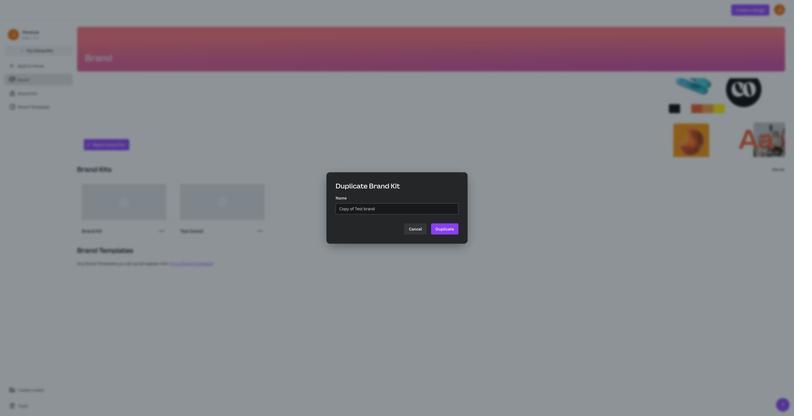 Task type: locate. For each thing, give the bounding box(es) containing it.
Name your Brand Kit text field
[[339, 204, 455, 214]]

list
[[4, 74, 73, 113]]



Task type: vqa. For each thing, say whether or not it's contained in the screenshot.
paper
no



